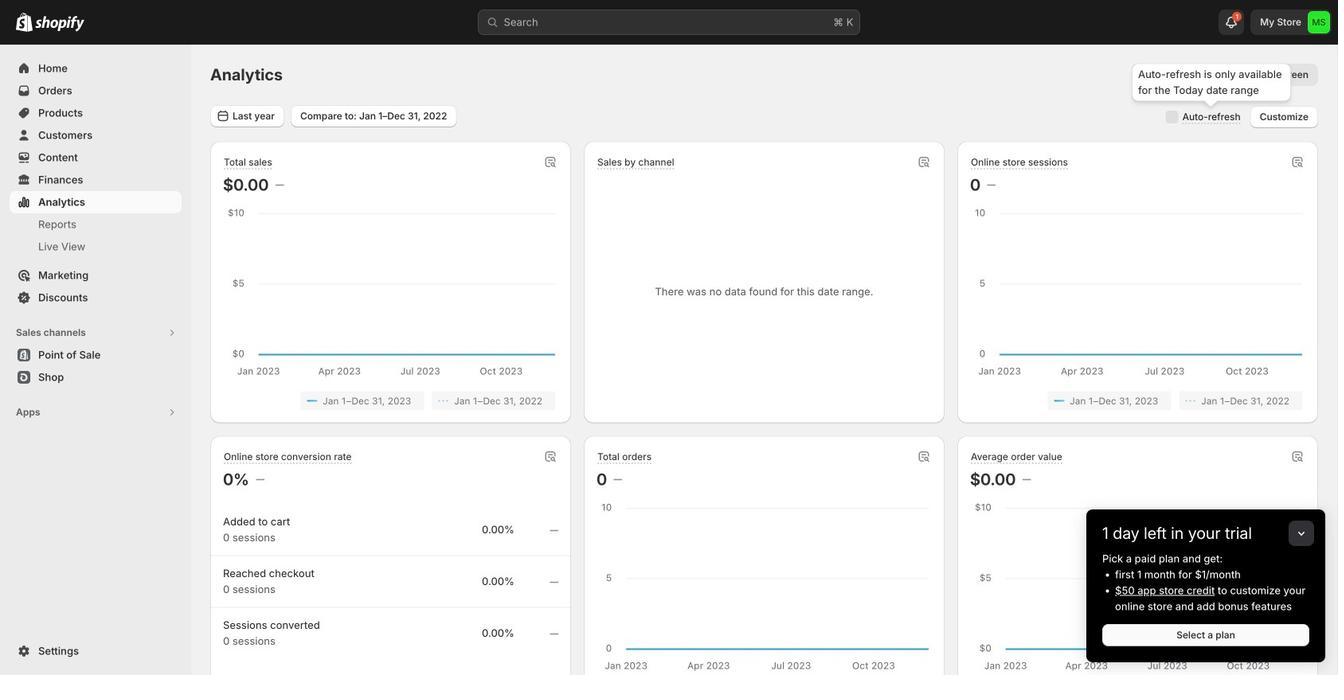 Task type: vqa. For each thing, say whether or not it's contained in the screenshot.
list
yes



Task type: locate. For each thing, give the bounding box(es) containing it.
shopify image
[[16, 13, 33, 32]]

list
[[226, 392, 555, 411], [974, 392, 1303, 411]]

1 horizontal spatial list
[[974, 392, 1303, 411]]

0 horizontal spatial list
[[226, 392, 555, 411]]

my store image
[[1308, 11, 1331, 33]]



Task type: describe. For each thing, give the bounding box(es) containing it.
tooltip: auto-refresh is only available for the today date range tooltip
[[1132, 63, 1292, 102]]

shopify image
[[35, 16, 84, 32]]

2 list from the left
[[974, 392, 1303, 411]]

1 list from the left
[[226, 392, 555, 411]]



